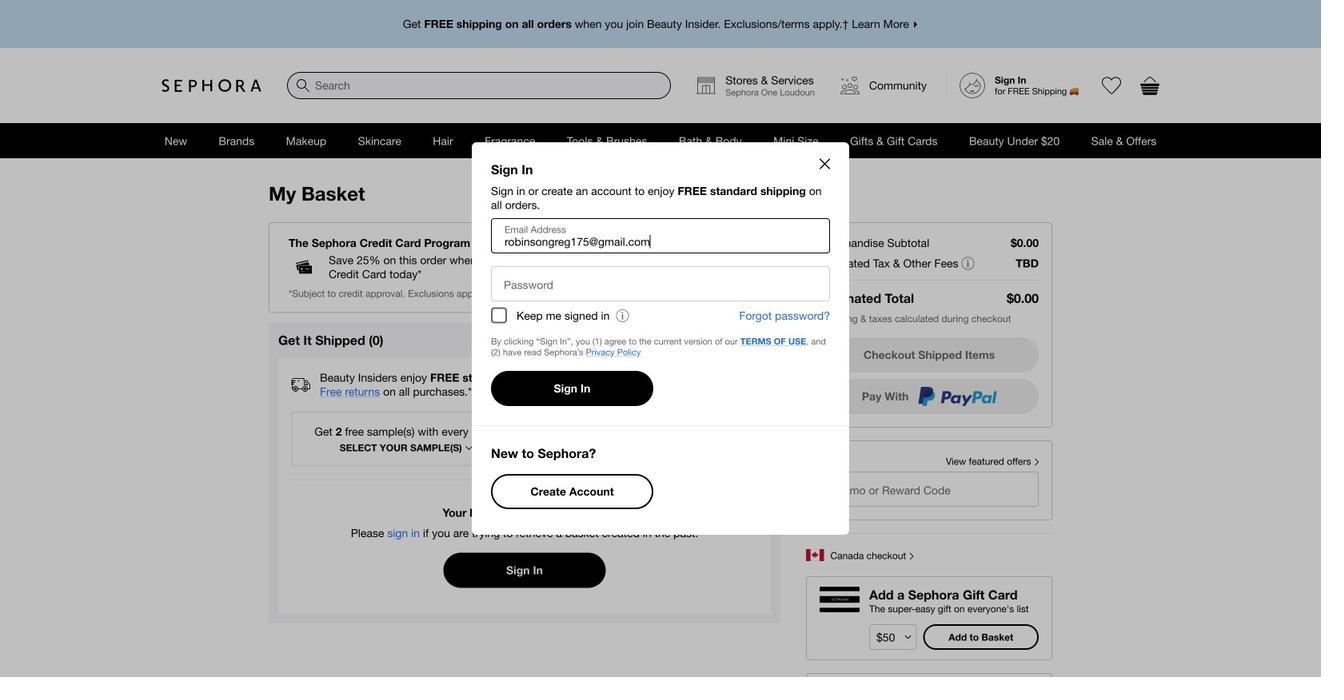 Task type: locate. For each thing, give the bounding box(es) containing it.
dialog
[[472, 143, 850, 535]]

None text field
[[821, 473, 1038, 506]]

go to basket image
[[1141, 76, 1160, 95]]

None password field
[[492, 267, 830, 301]]

None search field
[[287, 72, 671, 99]]

None email field
[[492, 219, 830, 253]]



Task type: describe. For each thing, give the bounding box(es) containing it.
sephora homepage image
[[162, 79, 262, 92]]

continue shopping image
[[820, 159, 830, 169]]



Task type: vqa. For each thing, say whether or not it's contained in the screenshot.
Eye inside Peter Thomas Roth 24K Gold Pure Luxury Lift & Firm Hydra-Gel Eye Patches
no



